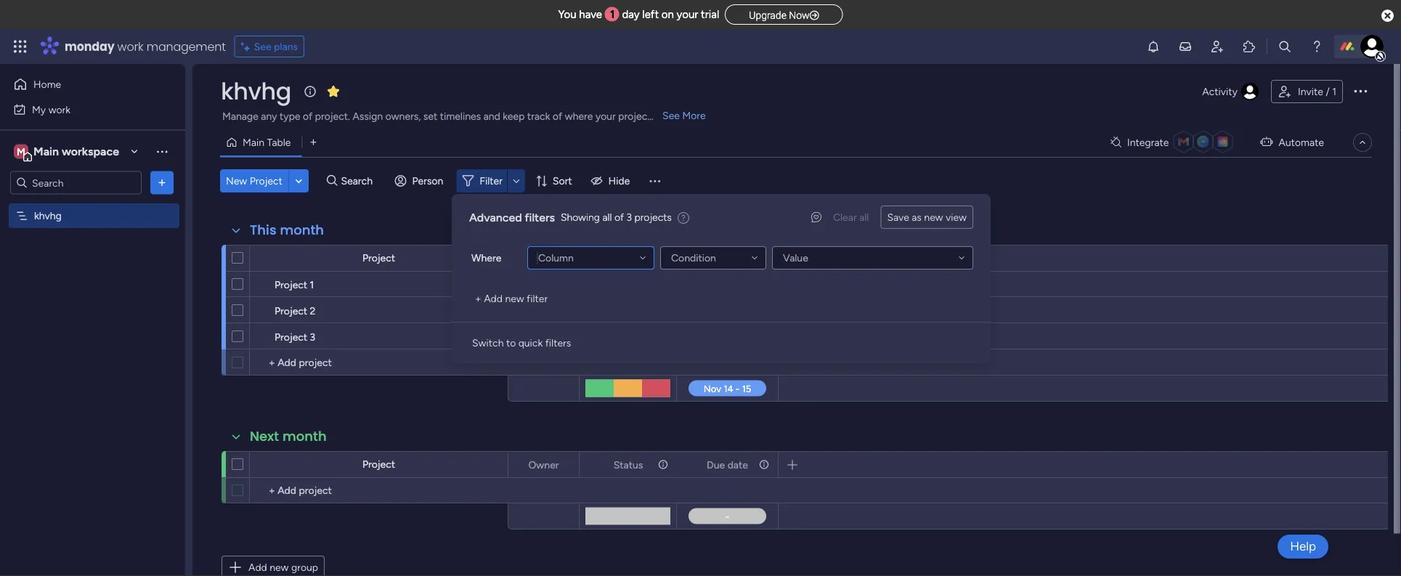 Task type: describe. For each thing, give the bounding box(es) containing it.
khvhg inside list box
[[34, 210, 62, 222]]

2 owner field from the top
[[525, 457, 563, 473]]

main for main table
[[243, 136, 264, 149]]

assign
[[353, 110, 383, 122]]

invite / 1
[[1298, 85, 1337, 98]]

workspace selection element
[[14, 143, 121, 162]]

group
[[291, 561, 318, 574]]

main workspace
[[33, 145, 119, 158]]

Search in workspace field
[[31, 174, 121, 191]]

save as new view button
[[881, 206, 973, 229]]

2 due date field from the top
[[703, 457, 752, 473]]

1 vertical spatial add
[[248, 561, 267, 574]]

stands.
[[654, 110, 686, 122]]

dapulse close image
[[1382, 8, 1394, 23]]

1 due date from the top
[[707, 252, 748, 264]]

1 horizontal spatial your
[[677, 8, 698, 21]]

my
[[32, 103, 46, 116]]

left
[[642, 8, 659, 21]]

main table button
[[220, 131, 302, 154]]

person
[[412, 175, 443, 187]]

upgrade now link
[[725, 4, 843, 25]]

see plans
[[254, 40, 298, 53]]

work for monday
[[117, 38, 144, 54]]

keep
[[503, 110, 525, 122]]

1 for have
[[610, 8, 615, 21]]

hide button
[[585, 169, 639, 193]]

this
[[250, 221, 276, 239]]

Search field
[[337, 171, 381, 191]]

showing
[[561, 211, 600, 223]]

table
[[267, 136, 291, 149]]

my work button
[[9, 98, 156, 121]]

see more link
[[661, 108, 707, 123]]

1 vertical spatial 3
[[310, 331, 315, 343]]

it
[[652, 279, 658, 291]]

09:00
[[735, 279, 761, 291]]

collapse board header image
[[1357, 137, 1369, 148]]

v2 user feedback image
[[811, 210, 822, 225]]

home button
[[9, 73, 156, 96]]

next
[[250, 427, 279, 446]]

+ Add project text field
[[257, 482, 501, 499]]

+
[[475, 292, 481, 305]]

switch
[[472, 337, 504, 349]]

filters inside switch to quick filters button
[[545, 337, 571, 349]]

remove from favorites image
[[326, 84, 341, 98]]

+ add new filter button
[[469, 287, 554, 310]]

month for this month
[[280, 221, 324, 239]]

manage any type of project. assign owners, set timelines and keep track of where your project stands.
[[222, 110, 686, 122]]

clear
[[833, 211, 857, 223]]

owners,
[[385, 110, 421, 122]]

2 due from the top
[[707, 458, 725, 471]]

main table
[[243, 136, 291, 149]]

timelines
[[440, 110, 481, 122]]

status field for next month
[[610, 457, 647, 473]]

1 due date field from the top
[[703, 250, 752, 266]]

manage
[[222, 110, 258, 122]]

main for main workspace
[[33, 145, 59, 158]]

1 horizontal spatial add
[[484, 292, 503, 305]]

filter button
[[456, 169, 525, 193]]

1 due from the top
[[707, 252, 725, 264]]

1 date from the top
[[728, 252, 748, 264]]

set
[[423, 110, 438, 122]]

you
[[558, 8, 576, 21]]

to
[[506, 337, 516, 349]]

add new group button
[[222, 556, 325, 576]]

project
[[618, 110, 651, 122]]

view
[[946, 211, 967, 223]]

have
[[579, 8, 602, 21]]

quick
[[518, 337, 543, 349]]

help button
[[1278, 535, 1329, 559]]

advanced
[[469, 210, 522, 224]]

column
[[538, 252, 574, 264]]

my work
[[32, 103, 71, 116]]

invite members image
[[1210, 39, 1225, 54]]

see more
[[662, 109, 706, 122]]

1 owner field from the top
[[525, 250, 563, 266]]

15,
[[721, 279, 732, 291]]

upgrade now
[[749, 9, 810, 21]]

monday
[[65, 38, 114, 54]]

condition
[[671, 252, 716, 264]]

khvhg list box
[[0, 200, 185, 424]]

1 for /
[[1332, 85, 1337, 98]]

sort button
[[529, 169, 581, 193]]

new for view
[[924, 211, 943, 223]]

menu image
[[647, 174, 662, 188]]

management
[[147, 38, 226, 54]]

project.
[[315, 110, 350, 122]]

+ add new filter
[[475, 292, 548, 305]]

see plans button
[[234, 36, 304, 57]]

workspace
[[62, 145, 119, 158]]

add view image
[[310, 137, 316, 148]]

add new group
[[248, 561, 318, 574]]

advanced filters showing all of 3 projects
[[469, 210, 672, 224]]

1 column information image from the top
[[758, 252, 770, 264]]

0 horizontal spatial of
[[303, 110, 313, 122]]

nov 15, 09:00 am
[[701, 279, 777, 291]]

activity button
[[1197, 80, 1265, 103]]

3 inside advanced filters showing all of 3 projects
[[627, 211, 632, 223]]

more
[[682, 109, 706, 122]]

any
[[261, 110, 277, 122]]

day
[[622, 8, 640, 21]]

0 vertical spatial filters
[[525, 210, 555, 224]]

see for see plans
[[254, 40, 271, 53]]

m
[[17, 145, 25, 158]]



Task type: vqa. For each thing, say whether or not it's contained in the screenshot.
Clear
yes



Task type: locate. For each thing, give the bounding box(es) containing it.
status for next month
[[614, 458, 643, 471]]

see for see more
[[662, 109, 680, 122]]

1 vertical spatial month
[[283, 427, 327, 446]]

0 vertical spatial owner
[[528, 252, 559, 264]]

this month
[[250, 221, 324, 239]]

1 horizontal spatial 1
[[610, 8, 615, 21]]

hide
[[608, 175, 630, 187]]

main
[[243, 136, 264, 149], [33, 145, 59, 158]]

1 vertical spatial khvhg
[[34, 210, 62, 222]]

arrow down image
[[508, 172, 525, 190]]

now
[[789, 9, 810, 21]]

Due date field
[[703, 250, 752, 266], [703, 457, 752, 473]]

2 owner from the top
[[528, 458, 559, 471]]

where
[[565, 110, 593, 122]]

sort
[[553, 175, 572, 187]]

2 column information image from the top
[[758, 459, 770, 470]]

notifications image
[[1146, 39, 1161, 54]]

khvhg up any at the top of the page
[[221, 75, 291, 108]]

owner for second owner field from the top
[[528, 458, 559, 471]]

options image right / at top right
[[1352, 82, 1369, 99]]

project
[[250, 175, 282, 187], [362, 252, 395, 264], [275, 278, 307, 291], [275, 304, 307, 317], [275, 331, 307, 343], [362, 458, 395, 470]]

1 vertical spatial filters
[[545, 337, 571, 349]]

search everything image
[[1278, 39, 1292, 54]]

1 vertical spatial work
[[48, 103, 71, 116]]

learn more image
[[678, 211, 689, 225]]

0 horizontal spatial add
[[248, 561, 267, 574]]

0 vertical spatial date
[[728, 252, 748, 264]]

of
[[303, 110, 313, 122], [553, 110, 562, 122], [614, 211, 624, 223]]

1 inside button
[[1332, 85, 1337, 98]]

new right 'as'
[[924, 211, 943, 223]]

0 vertical spatial column information image
[[657, 252, 669, 264]]

1 vertical spatial column information image
[[657, 459, 669, 470]]

type
[[280, 110, 300, 122]]

/
[[1326, 85, 1330, 98]]

1 vertical spatial due
[[707, 458, 725, 471]]

Owner field
[[525, 250, 563, 266], [525, 457, 563, 473]]

0 vertical spatial your
[[677, 8, 698, 21]]

new project
[[226, 175, 282, 187]]

1 up 2
[[310, 278, 314, 291]]

1 horizontal spatial khvhg
[[221, 75, 291, 108]]

add right '+'
[[484, 292, 503, 305]]

options image
[[1352, 82, 1369, 99], [155, 175, 169, 190]]

1 vertical spatial see
[[662, 109, 680, 122]]

select product image
[[13, 39, 28, 54]]

inbox image
[[1178, 39, 1193, 54]]

0 horizontal spatial your
[[596, 110, 616, 122]]

1 vertical spatial status
[[614, 458, 643, 471]]

all inside advanced filters showing all of 3 projects
[[603, 211, 612, 223]]

2 vertical spatial new
[[270, 561, 289, 574]]

workspace image
[[14, 143, 28, 159]]

integrate
[[1127, 136, 1169, 149]]

your
[[677, 8, 698, 21], [596, 110, 616, 122]]

0 vertical spatial new
[[924, 211, 943, 223]]

1 status field from the top
[[610, 250, 647, 266]]

1 horizontal spatial on
[[662, 8, 674, 21]]

2 due date from the top
[[707, 458, 748, 471]]

invite / 1 button
[[1271, 80, 1343, 103]]

This month field
[[246, 221, 328, 240]]

dapulse integrations image
[[1111, 137, 1122, 148]]

projects
[[635, 211, 672, 223]]

1 vertical spatial column information image
[[758, 459, 770, 470]]

work for my
[[48, 103, 71, 116]]

2 all from the left
[[859, 211, 869, 223]]

all
[[603, 211, 612, 223], [859, 211, 869, 223]]

0 vertical spatial see
[[254, 40, 271, 53]]

column information image
[[657, 252, 669, 264], [657, 459, 669, 470]]

0 vertical spatial work
[[117, 38, 144, 54]]

0 horizontal spatial main
[[33, 145, 59, 158]]

1 owner from the top
[[528, 252, 559, 264]]

0 vertical spatial due
[[707, 252, 725, 264]]

0 vertical spatial 3
[[627, 211, 632, 223]]

plans
[[274, 40, 298, 53]]

0 horizontal spatial new
[[270, 561, 289, 574]]

1 horizontal spatial all
[[859, 211, 869, 223]]

and
[[484, 110, 500, 122]]

0 horizontal spatial 3
[[310, 331, 315, 343]]

due date
[[707, 252, 748, 264], [707, 458, 748, 471]]

angle down image
[[295, 175, 302, 186]]

your left trial at the top right of page
[[677, 8, 698, 21]]

1 horizontal spatial options image
[[1352, 82, 1369, 99]]

main inside main table button
[[243, 136, 264, 149]]

filter
[[527, 292, 548, 305]]

dapulse rightstroke image
[[810, 10, 819, 21]]

save as new view
[[887, 211, 967, 223]]

owner for 2nd owner field from the bottom of the page
[[528, 252, 559, 264]]

0 vertical spatial due date field
[[703, 250, 752, 266]]

on
[[662, 8, 674, 21], [638, 279, 649, 291]]

new left "group"
[[270, 561, 289, 574]]

0 vertical spatial owner field
[[525, 250, 563, 266]]

work right monday at left
[[117, 38, 144, 54]]

month for next month
[[283, 427, 327, 446]]

1 all from the left
[[603, 211, 612, 223]]

3 down 2
[[310, 331, 315, 343]]

2 date from the top
[[728, 458, 748, 471]]

working
[[598, 279, 635, 291]]

of inside advanced filters showing all of 3 projects
[[614, 211, 624, 223]]

invite
[[1298, 85, 1323, 98]]

0 horizontal spatial options image
[[155, 175, 169, 190]]

next month
[[250, 427, 327, 446]]

show board description image
[[301, 84, 319, 99]]

khvhg field
[[217, 75, 295, 108]]

0 horizontal spatial 1
[[310, 278, 314, 291]]

project inside button
[[250, 175, 282, 187]]

status field for this month
[[610, 250, 647, 266]]

on left it
[[638, 279, 649, 291]]

new left filter
[[505, 292, 524, 305]]

see left plans
[[254, 40, 271, 53]]

switch to quick filters button
[[466, 331, 577, 354]]

2
[[310, 304, 316, 317]]

1 vertical spatial new
[[505, 292, 524, 305]]

3 left projects
[[627, 211, 632, 223]]

month right next
[[283, 427, 327, 446]]

filters right quick
[[545, 337, 571, 349]]

project 1
[[275, 278, 314, 291]]

1 horizontal spatial of
[[553, 110, 562, 122]]

project 3
[[275, 331, 315, 343]]

0 vertical spatial status field
[[610, 250, 647, 266]]

1 vertical spatial status field
[[610, 457, 647, 473]]

1 horizontal spatial work
[[117, 38, 144, 54]]

v2 search image
[[327, 173, 337, 189]]

new
[[924, 211, 943, 223], [505, 292, 524, 305], [270, 561, 289, 574]]

add
[[484, 292, 503, 305], [248, 561, 267, 574]]

status for this month
[[614, 252, 643, 264]]

month right this
[[280, 221, 324, 239]]

2 horizontal spatial 1
[[1332, 85, 1337, 98]]

main right workspace "image"
[[33, 145, 59, 158]]

home
[[33, 78, 61, 90]]

2 status field from the top
[[610, 457, 647, 473]]

you have 1 day left on your trial
[[558, 8, 719, 21]]

Status field
[[610, 250, 647, 266], [610, 457, 647, 473]]

khvhg down search in workspace field at the left top of page
[[34, 210, 62, 222]]

gary orlando image
[[1361, 35, 1384, 58]]

1 vertical spatial owner field
[[525, 457, 563, 473]]

monday work management
[[65, 38, 226, 54]]

workspace options image
[[155, 144, 169, 159]]

2 horizontal spatial of
[[614, 211, 624, 223]]

month
[[280, 221, 324, 239], [283, 427, 327, 446]]

autopilot image
[[1261, 132, 1273, 151]]

2 status from the top
[[614, 458, 643, 471]]

project 2
[[275, 304, 316, 317]]

person button
[[389, 169, 452, 193]]

0 vertical spatial due date
[[707, 252, 748, 264]]

new for filter
[[505, 292, 524, 305]]

automate
[[1279, 136, 1324, 149]]

1 vertical spatial 1
[[1332, 85, 1337, 98]]

1 vertical spatial options image
[[155, 175, 169, 190]]

your right where
[[596, 110, 616, 122]]

0 vertical spatial add
[[484, 292, 503, 305]]

add left "group"
[[248, 561, 267, 574]]

1 horizontal spatial new
[[505, 292, 524, 305]]

of right track
[[553, 110, 562, 122]]

0 vertical spatial 1
[[610, 8, 615, 21]]

filter
[[480, 175, 503, 187]]

save
[[887, 211, 909, 223]]

1 horizontal spatial 3
[[627, 211, 632, 223]]

filters down 'sort' popup button
[[525, 210, 555, 224]]

all right clear
[[859, 211, 869, 223]]

date
[[728, 252, 748, 264], [728, 458, 748, 471]]

trial
[[701, 8, 719, 21]]

all inside button
[[859, 211, 869, 223]]

work right my at the top left of page
[[48, 103, 71, 116]]

+ Add project text field
[[257, 354, 501, 371]]

0 vertical spatial khvhg
[[221, 75, 291, 108]]

new
[[226, 175, 247, 187]]

0 horizontal spatial all
[[603, 211, 612, 223]]

work
[[117, 38, 144, 54], [48, 103, 71, 116]]

0 horizontal spatial see
[[254, 40, 271, 53]]

1 right / at top right
[[1332, 85, 1337, 98]]

where
[[471, 252, 501, 264]]

Next month field
[[246, 427, 330, 446]]

options image down workspace options icon
[[155, 175, 169, 190]]

1 status from the top
[[614, 252, 643, 264]]

month inside field
[[280, 221, 324, 239]]

1 vertical spatial date
[[728, 458, 748, 471]]

help
[[1290, 539, 1316, 554]]

1 vertical spatial owner
[[528, 458, 559, 471]]

working on it
[[598, 279, 658, 291]]

all right showing
[[603, 211, 612, 223]]

0 vertical spatial status
[[614, 252, 643, 264]]

clear all
[[833, 211, 869, 223]]

main inside workspace selection element
[[33, 145, 59, 158]]

1 vertical spatial your
[[596, 110, 616, 122]]

0 horizontal spatial on
[[638, 279, 649, 291]]

due
[[707, 252, 725, 264], [707, 458, 725, 471]]

apps image
[[1242, 39, 1257, 54]]

0 vertical spatial column information image
[[758, 252, 770, 264]]

of left projects
[[614, 211, 624, 223]]

work inside 'button'
[[48, 103, 71, 116]]

1 vertical spatial due date field
[[703, 457, 752, 473]]

1 left day
[[610, 8, 615, 21]]

main left table
[[243, 136, 264, 149]]

2 horizontal spatial new
[[924, 211, 943, 223]]

1 horizontal spatial see
[[662, 109, 680, 122]]

see inside button
[[254, 40, 271, 53]]

2 column information image from the top
[[657, 459, 669, 470]]

see left more on the top of page
[[662, 109, 680, 122]]

am
[[763, 279, 777, 291]]

1 column information image from the top
[[657, 252, 669, 264]]

option
[[0, 203, 185, 206]]

0 vertical spatial on
[[662, 8, 674, 21]]

1 horizontal spatial main
[[243, 136, 264, 149]]

on right left
[[662, 8, 674, 21]]

help image
[[1310, 39, 1324, 54]]

status
[[614, 252, 643, 264], [614, 458, 643, 471]]

0 horizontal spatial work
[[48, 103, 71, 116]]

new project button
[[220, 169, 288, 193]]

0 vertical spatial options image
[[1352, 82, 1369, 99]]

as
[[912, 211, 922, 223]]

1 vertical spatial due date
[[707, 458, 748, 471]]

activity
[[1202, 85, 1238, 98]]

month inside field
[[283, 427, 327, 446]]

0 horizontal spatial khvhg
[[34, 210, 62, 222]]

of right type
[[303, 110, 313, 122]]

3
[[627, 211, 632, 223], [310, 331, 315, 343]]

column information image
[[758, 252, 770, 264], [758, 459, 770, 470]]

value
[[783, 252, 808, 264]]

upgrade
[[749, 9, 787, 21]]

track
[[527, 110, 550, 122]]

1 vertical spatial on
[[638, 279, 649, 291]]

clear all button
[[827, 206, 875, 229]]

0 vertical spatial month
[[280, 221, 324, 239]]

2 vertical spatial 1
[[310, 278, 314, 291]]



